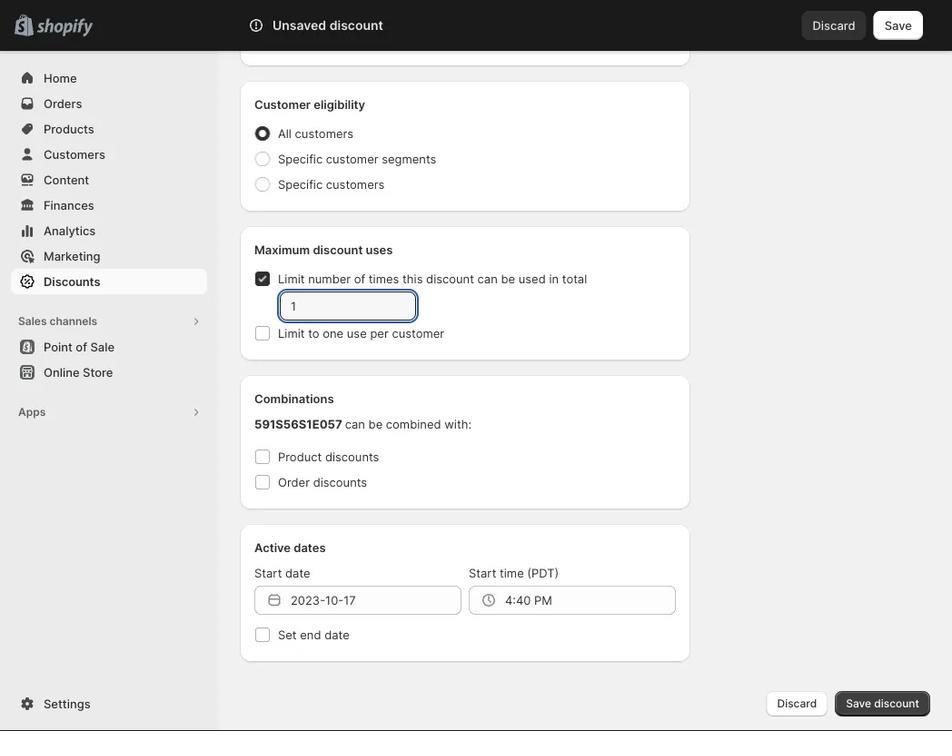Task type: vqa. For each thing, say whether or not it's contained in the screenshot.
Discard to the top
yes



Task type: describe. For each thing, give the bounding box(es) containing it.
minimum
[[278, 32, 329, 46]]

maximum
[[255, 243, 310, 257]]

unsaved discount
[[273, 18, 383, 33]]

specific customers
[[278, 177, 385, 191]]

0 vertical spatial date
[[286, 566, 311, 581]]

discard button for save discount
[[767, 692, 828, 717]]

products link
[[11, 116, 207, 142]]

sales channels
[[18, 315, 97, 328]]

all customers
[[278, 126, 354, 140]]

analytics link
[[11, 218, 207, 244]]

discounts for order discounts
[[313, 476, 367, 490]]

discounts
[[44, 275, 100, 289]]

order discounts
[[278, 476, 367, 490]]

set end date
[[278, 628, 350, 642]]

products.
[[355, 10, 408, 24]]

total
[[563, 272, 588, 286]]

content link
[[11, 167, 207, 193]]

591s56s1e057
[[255, 417, 342, 431]]

this
[[403, 272, 423, 286]]

product discounts
[[278, 450, 380, 464]]

0 vertical spatial can
[[478, 272, 498, 286]]

sale
[[90, 340, 115, 354]]

sales channels button
[[11, 309, 207, 335]]

591s56s1e057 can be combined with:
[[255, 417, 472, 431]]

(pdt)
[[528, 566, 559, 581]]

discounts for product discounts
[[325, 450, 380, 464]]

Start time (PDT) text field
[[506, 586, 676, 616]]

combinations
[[255, 392, 334, 406]]

discard button for save
[[802, 11, 867, 40]]

save discount button
[[836, 692, 931, 717]]

Start date text field
[[291, 586, 462, 616]]

products
[[44, 122, 94, 136]]

active dates
[[255, 541, 326, 555]]

with:
[[445, 417, 472, 431]]

of inside point of sale link
[[76, 340, 87, 354]]

to for limit
[[308, 326, 320, 341]]

applies
[[280, 10, 321, 24]]

store
[[83, 366, 113, 380]]

discount for maximum
[[313, 243, 363, 257]]

unsaved
[[273, 18, 327, 33]]

1 vertical spatial can
[[345, 417, 365, 431]]

0 vertical spatial be
[[501, 272, 516, 286]]

content
[[44, 173, 89, 187]]

customers link
[[11, 142, 207, 167]]

finances
[[44, 198, 94, 212]]

combined
[[386, 417, 441, 431]]

shopify image
[[37, 19, 93, 37]]

customers for all customers
[[295, 126, 354, 140]]

save for save discount
[[847, 698, 872, 711]]

search
[[248, 18, 287, 32]]

finances link
[[11, 193, 207, 218]]

1 horizontal spatial date
[[325, 628, 350, 642]]

start for start time (pdt)
[[469, 566, 497, 581]]

all
[[278, 126, 292, 140]]

point of sale
[[44, 340, 115, 354]]

used
[[519, 272, 546, 286]]

limit for limit to one use per customer
[[278, 326, 305, 341]]

settings
[[44, 697, 91, 711]]

start date
[[255, 566, 311, 581]]

of for quantity
[[381, 32, 392, 46]]

customers
[[44, 147, 105, 161]]

orders
[[44, 96, 82, 110]]

marketing
[[44, 249, 100, 263]]

analytics
[[44, 224, 96, 238]]

customers for specific customers
[[326, 177, 385, 191]]

times
[[369, 272, 399, 286]]

eligibility
[[314, 97, 366, 111]]

point of sale link
[[11, 335, 207, 360]]

apps
[[18, 406, 46, 419]]

apps button
[[11, 400, 207, 426]]

save for save
[[885, 18, 913, 32]]

set
[[278, 628, 297, 642]]

settings link
[[11, 692, 207, 717]]

customer
[[255, 97, 311, 111]]



Task type: locate. For each thing, give the bounding box(es) containing it.
applies to all products.
[[280, 10, 408, 24]]

use
[[347, 326, 367, 341]]

dates
[[294, 541, 326, 555]]

specific for specific customers
[[278, 177, 323, 191]]

customer up specific customers
[[326, 152, 379, 166]]

channels
[[50, 315, 97, 328]]

discounts down product discounts
[[313, 476, 367, 490]]

1 horizontal spatial of
[[354, 272, 366, 286]]

product
[[278, 450, 322, 464]]

0 vertical spatial customer
[[326, 152, 379, 166]]

orders link
[[11, 91, 207, 116]]

discount
[[330, 18, 383, 33], [313, 243, 363, 257], [427, 272, 475, 286], [875, 698, 920, 711]]

2 horizontal spatial of
[[381, 32, 392, 46]]

point of sale button
[[0, 335, 218, 360]]

limit
[[278, 272, 305, 286], [278, 326, 305, 341]]

1 vertical spatial date
[[325, 628, 350, 642]]

1 limit from the top
[[278, 272, 305, 286]]

1 vertical spatial to
[[308, 326, 320, 341]]

0 horizontal spatial to
[[308, 326, 320, 341]]

of left sale
[[76, 340, 87, 354]]

of
[[381, 32, 392, 46], [354, 272, 366, 286], [76, 340, 87, 354]]

number
[[308, 272, 351, 286]]

start for start date
[[255, 566, 282, 581]]

of for number
[[354, 272, 366, 286]]

discounts down 591s56s1e057 can be combined with:
[[325, 450, 380, 464]]

date down active dates
[[286, 566, 311, 581]]

can
[[478, 272, 498, 286], [345, 417, 365, 431]]

1 horizontal spatial customer
[[392, 326, 445, 341]]

1 vertical spatial customers
[[326, 177, 385, 191]]

customers down specific customer segments
[[326, 177, 385, 191]]

specific for specific customer segments
[[278, 152, 323, 166]]

0 vertical spatial discard
[[813, 18, 856, 32]]

1 horizontal spatial to
[[324, 10, 336, 24]]

online
[[44, 366, 80, 380]]

1 horizontal spatial save
[[885, 18, 913, 32]]

limit number of times this discount can be used in total
[[278, 272, 588, 286]]

customer eligibility
[[255, 97, 366, 111]]

can left the used
[[478, 272, 498, 286]]

discount for unsaved
[[330, 18, 383, 33]]

to
[[324, 10, 336, 24], [308, 326, 320, 341]]

customer right per
[[392, 326, 445, 341]]

items
[[396, 32, 426, 46]]

0 horizontal spatial be
[[369, 417, 383, 431]]

0 horizontal spatial can
[[345, 417, 365, 431]]

0 vertical spatial save
[[885, 18, 913, 32]]

of left times
[[354, 272, 366, 286]]

customer
[[326, 152, 379, 166], [392, 326, 445, 341]]

1 horizontal spatial can
[[478, 272, 498, 286]]

maximum discount uses
[[255, 243, 393, 257]]

0 vertical spatial specific
[[278, 152, 323, 166]]

save inside save discount button
[[847, 698, 872, 711]]

1 vertical spatial of
[[354, 272, 366, 286]]

0 horizontal spatial save
[[847, 698, 872, 711]]

online store button
[[0, 360, 218, 386]]

start time (pdt)
[[469, 566, 559, 581]]

discount inside button
[[875, 698, 920, 711]]

discard for save discount
[[778, 698, 818, 711]]

end
[[300, 628, 321, 642]]

2 vertical spatial of
[[76, 340, 87, 354]]

date right end
[[325, 628, 350, 642]]

2 specific from the top
[[278, 177, 323, 191]]

save
[[885, 18, 913, 32], [847, 698, 872, 711]]

active
[[255, 541, 291, 555]]

1 horizontal spatial be
[[501, 272, 516, 286]]

1 vertical spatial limit
[[278, 326, 305, 341]]

date
[[286, 566, 311, 581], [325, 628, 350, 642]]

1 start from the left
[[255, 566, 282, 581]]

discard button left "save" button
[[802, 11, 867, 40]]

time
[[500, 566, 524, 581]]

2 start from the left
[[469, 566, 497, 581]]

1 vertical spatial customer
[[392, 326, 445, 341]]

1 vertical spatial save
[[847, 698, 872, 711]]

limit down maximum
[[278, 272, 305, 286]]

save inside "save" button
[[885, 18, 913, 32]]

to left one
[[308, 326, 320, 341]]

0 horizontal spatial start
[[255, 566, 282, 581]]

1 vertical spatial discard button
[[767, 692, 828, 717]]

1 vertical spatial specific
[[278, 177, 323, 191]]

0 vertical spatial discounts
[[325, 450, 380, 464]]

to left all
[[324, 10, 336, 24]]

discard
[[813, 18, 856, 32], [778, 698, 818, 711]]

search button
[[218, 11, 746, 40]]

1 specific from the top
[[278, 152, 323, 166]]

0 horizontal spatial date
[[286, 566, 311, 581]]

start
[[255, 566, 282, 581], [469, 566, 497, 581]]

quantity
[[332, 32, 378, 46]]

order
[[278, 476, 310, 490]]

all
[[339, 10, 351, 24]]

segments
[[382, 152, 437, 166]]

specific customer segments
[[278, 152, 437, 166]]

start down active
[[255, 566, 282, 581]]

discard left "save" button
[[813, 18, 856, 32]]

discard for save
[[813, 18, 856, 32]]

discard button left save discount button
[[767, 692, 828, 717]]

0 vertical spatial to
[[324, 10, 336, 24]]

sales
[[18, 315, 47, 328]]

per
[[370, 326, 389, 341]]

customers down customer eligibility
[[295, 126, 354, 140]]

save discount
[[847, 698, 920, 711]]

be left the combined at left bottom
[[369, 417, 383, 431]]

minimum quantity of items
[[278, 32, 426, 46]]

save button
[[874, 11, 924, 40]]

0 horizontal spatial of
[[76, 340, 87, 354]]

specific
[[278, 152, 323, 166], [278, 177, 323, 191]]

in
[[550, 272, 559, 286]]

point
[[44, 340, 73, 354]]

can up product discounts
[[345, 417, 365, 431]]

limit left one
[[278, 326, 305, 341]]

0 vertical spatial customers
[[295, 126, 354, 140]]

discard button
[[802, 11, 867, 40], [767, 692, 828, 717]]

discounts link
[[11, 269, 207, 295]]

marketing link
[[11, 244, 207, 269]]

be
[[501, 272, 516, 286], [369, 417, 383, 431]]

limit for limit number of times this discount can be used in total
[[278, 272, 305, 286]]

online store
[[44, 366, 113, 380]]

be left the used
[[501, 272, 516, 286]]

discounts
[[325, 450, 380, 464], [313, 476, 367, 490]]

1 horizontal spatial start
[[469, 566, 497, 581]]

0 vertical spatial of
[[381, 32, 392, 46]]

0 vertical spatial limit
[[278, 272, 305, 286]]

0 horizontal spatial customer
[[326, 152, 379, 166]]

uses
[[366, 243, 393, 257]]

1 vertical spatial discard
[[778, 698, 818, 711]]

None text field
[[280, 292, 416, 321]]

start left time
[[469, 566, 497, 581]]

0 vertical spatial discard button
[[802, 11, 867, 40]]

discount for save
[[875, 698, 920, 711]]

one
[[323, 326, 344, 341]]

home
[[44, 71, 77, 85]]

of down products. on the top left
[[381, 32, 392, 46]]

discard left save discount
[[778, 698, 818, 711]]

to for applies
[[324, 10, 336, 24]]

home link
[[11, 65, 207, 91]]

limit to one use per customer
[[278, 326, 445, 341]]

customers
[[295, 126, 354, 140], [326, 177, 385, 191]]

2 limit from the top
[[278, 326, 305, 341]]

online store link
[[11, 360, 207, 386]]

1 vertical spatial discounts
[[313, 476, 367, 490]]

1 vertical spatial be
[[369, 417, 383, 431]]



